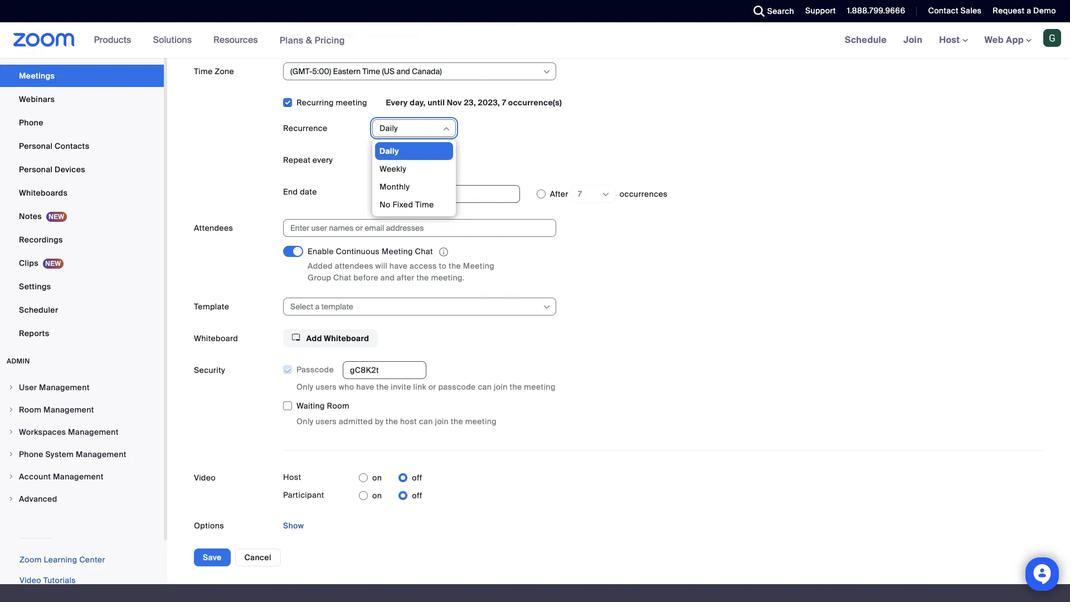 Task type: locate. For each thing, give the bounding box(es) containing it.
right image inside workspaces management menu item
[[8, 429, 14, 436]]

personal up "whiteboards"
[[19, 165, 53, 175]]

admitted
[[339, 417, 373, 427]]

close image
[[713, 18, 726, 30]]

1 horizontal spatial whiteboard
[[324, 334, 369, 344]]

1 horizontal spatial have
[[390, 261, 408, 271]]

on inside the participant option group
[[372, 491, 382, 501]]

right image for user management
[[8, 384, 14, 391]]

webinars
[[19, 95, 55, 105]]

0 vertical spatial personal
[[19, 141, 53, 151]]

1 vertical spatial users
[[316, 417, 337, 427]]

4 right image from the top
[[8, 496, 14, 503]]

1 users from the top
[[316, 382, 337, 392]]

video up options at the bottom of the page
[[194, 473, 216, 483]]

1 horizontal spatial meeting
[[465, 417, 497, 427]]

meeting. down to on the top
[[431, 273, 465, 283]]

add whiteboard button
[[283, 330, 378, 348]]

time left zone
[[194, 66, 213, 76]]

whiteboard inside add whiteboard button
[[324, 334, 369, 344]]

participant option group
[[359, 487, 422, 505]]

host up 'participant'
[[283, 472, 301, 482]]

video down zoom in the left bottom of the page
[[20, 576, 41, 586]]

0 horizontal spatial time
[[194, 66, 213, 76]]

right image for room management
[[8, 407, 14, 413]]

daily down every
[[380, 123, 398, 133]]

daily up the weekly
[[380, 146, 399, 156]]

0 vertical spatial can
[[359, 18, 373, 28]]

off up the participant option group
[[412, 473, 422, 483]]

right image left the room management
[[8, 407, 14, 413]]

chat
[[415, 246, 433, 257], [334, 273, 352, 283]]

1 horizontal spatial video
[[194, 473, 216, 483]]

time zone
[[194, 66, 234, 76]]

2 horizontal spatial meeting
[[524, 382, 556, 392]]

1 vertical spatial personal
[[19, 165, 53, 175]]

request a demo link
[[985, 0, 1071, 22], [993, 6, 1057, 16]]

phone for phone system management
[[19, 450, 43, 460]]

1 horizontal spatial meeting
[[463, 261, 495, 271]]

2 on from the top
[[372, 491, 382, 501]]

0 horizontal spatial meeting.
[[431, 273, 465, 283]]

fixed
[[393, 200, 413, 210]]

1 vertical spatial on
[[372, 491, 382, 501]]

per
[[470, 18, 483, 28]]

1 on from the top
[[372, 473, 382, 483]]

can inside "your current plan can only support 40 minutes per meeting. need more time? upgrade now"
[[359, 18, 373, 28]]

0 vertical spatial right image
[[8, 384, 14, 391]]

0 vertical spatial only
[[297, 382, 314, 392]]

need
[[292, 30, 313, 40]]

0 vertical spatial phone
[[19, 118, 43, 128]]

2 vertical spatial meeting
[[465, 417, 497, 427]]

None text field
[[343, 362, 427, 379]]

1 right image from the top
[[8, 384, 14, 391]]

only
[[297, 382, 314, 392], [297, 417, 314, 427]]

0 horizontal spatial can
[[359, 18, 373, 28]]

1 horizontal spatial room
[[327, 401, 350, 411]]

0 horizontal spatial have
[[356, 382, 374, 392]]

0 vertical spatial users
[[316, 382, 337, 392]]

who
[[339, 382, 354, 392]]

1 only from the top
[[297, 382, 314, 392]]

0 vertical spatial show options image
[[602, 190, 610, 199]]

0 horizontal spatial 7
[[502, 98, 506, 108]]

7 right the 2023,
[[502, 98, 506, 108]]

1 personal from the top
[[19, 141, 53, 151]]

3 right image from the top
[[8, 474, 14, 480]]

2 whiteboard from the left
[[324, 334, 369, 344]]

1 vertical spatial daily
[[380, 146, 399, 156]]

1 vertical spatial chat
[[334, 273, 352, 283]]

off inside the host option group
[[412, 473, 422, 483]]

save button
[[194, 549, 231, 567]]

0 horizontal spatial meeting
[[382, 246, 413, 257]]

0 horizontal spatial meeting
[[336, 98, 367, 108]]

0 vertical spatial 7
[[502, 98, 506, 108]]

list box
[[375, 142, 453, 214]]

management down workspaces management menu item
[[76, 450, 126, 460]]

reports
[[19, 329, 49, 339]]

personal
[[19, 141, 53, 151], [19, 165, 53, 175]]

meeting inside added attendees will have access to the meeting group chat before and after the meeting.
[[463, 261, 495, 271]]

resources button
[[214, 22, 263, 58]]

phone system management menu item
[[0, 444, 164, 465]]

upgrade now link
[[362, 30, 416, 40]]

on for participant
[[372, 491, 382, 501]]

user management
[[19, 383, 90, 393]]

meeting up added attendees will have access to the meeting group chat before and after the meeting.
[[382, 246, 413, 257]]

7 right after
[[578, 189, 582, 199]]

off for participant
[[412, 491, 422, 501]]

0 horizontal spatial whiteboard
[[194, 334, 238, 344]]

show options image inside end date option group
[[602, 190, 610, 199]]

1 horizontal spatial can
[[419, 417, 433, 427]]

users
[[316, 382, 337, 392], [316, 417, 337, 427]]

right image inside phone system management menu item
[[8, 451, 14, 458]]

right image left user
[[8, 384, 14, 391]]

plans & pricing link
[[280, 34, 345, 46], [280, 34, 345, 46]]

phone up account
[[19, 450, 43, 460]]

now
[[400, 30, 416, 40]]

chat down attendees at the left
[[334, 273, 352, 283]]

home
[[19, 24, 42, 34]]

management up phone system management menu item
[[68, 427, 119, 437]]

have for access
[[390, 261, 408, 271]]

whiteboard right the add
[[324, 334, 369, 344]]

room management menu item
[[0, 400, 164, 421]]

users down 'waiting room'
[[316, 417, 337, 427]]

1 right image from the top
[[8, 429, 14, 436]]

workspaces management
[[19, 427, 119, 437]]

scheduler link
[[0, 299, 164, 321]]

right image
[[8, 384, 14, 391], [8, 407, 14, 413]]

1 vertical spatial right image
[[8, 407, 14, 413]]

personal for personal contacts
[[19, 141, 53, 151]]

1 horizontal spatial meeting.
[[485, 18, 518, 28]]

1 horizontal spatial 7
[[578, 189, 582, 199]]

1 daily from the top
[[380, 123, 398, 133]]

host down contact sales
[[940, 34, 963, 46]]

0 horizontal spatial chat
[[334, 273, 352, 283]]

show options image
[[602, 190, 610, 199], [543, 303, 551, 312]]

0 horizontal spatial host
[[283, 472, 301, 482]]

daily inside popup button
[[380, 123, 398, 133]]

1 vertical spatial only
[[297, 417, 314, 427]]

7 inside dropdown button
[[578, 189, 582, 199]]

only down waiting
[[297, 417, 314, 427]]

off inside the participant option group
[[412, 491, 422, 501]]

1 vertical spatial meeting
[[524, 382, 556, 392]]

whiteboard
[[194, 334, 238, 344], [324, 334, 369, 344]]

0 horizontal spatial video
[[20, 576, 41, 586]]

0 vertical spatial off
[[412, 473, 422, 483]]

right image left workspaces
[[8, 429, 14, 436]]

only
[[375, 18, 391, 28]]

only for only users admitted by the host can join the meeting
[[297, 417, 314, 427]]

on inside the host option group
[[372, 473, 382, 483]]

search button
[[745, 0, 797, 22]]

continuous
[[336, 246, 380, 257]]

2 daily from the top
[[380, 146, 399, 156]]

1 horizontal spatial join
[[494, 382, 508, 392]]

have inside security "group"
[[356, 382, 374, 392]]

meetings link
[[0, 65, 164, 87]]

after
[[397, 273, 415, 283]]

1 horizontal spatial host
[[940, 34, 963, 46]]

whiteboard down template
[[194, 334, 238, 344]]

right image for account
[[8, 474, 14, 480]]

right image inside room management menu item
[[8, 407, 14, 413]]

phone down the webinars
[[19, 118, 43, 128]]

management for account management
[[53, 472, 104, 482]]

meeting. right per
[[485, 18, 518, 28]]

0 horizontal spatial join
[[435, 417, 449, 427]]

meeting. inside "your current plan can only support 40 minutes per meeting. need more time? upgrade now"
[[485, 18, 518, 28]]

workspaces
[[19, 427, 66, 437]]

1 vertical spatial join
[[435, 417, 449, 427]]

users up 'waiting room'
[[316, 382, 337, 392]]

cancel
[[245, 553, 271, 563]]

right image inside account management menu item
[[8, 474, 14, 480]]

1 vertical spatial show options image
[[543, 303, 551, 312]]

personal devices link
[[0, 159, 164, 181]]

your current plan can only support 40 minutes per meeting. need more time? upgrade now
[[292, 18, 518, 40]]

2 right image from the top
[[8, 451, 14, 458]]

zoom logo image
[[13, 33, 75, 47]]

join right passcode
[[494, 382, 508, 392]]

1 vertical spatial can
[[478, 382, 492, 392]]

only up waiting
[[297, 382, 314, 392]]

admin
[[7, 357, 30, 366]]

save
[[203, 553, 222, 563]]

video tutorials link
[[20, 576, 76, 586]]

end date option group
[[372, 183, 1044, 205]]

1 off from the top
[[412, 473, 422, 483]]

2 phone from the top
[[19, 450, 43, 460]]

0 vertical spatial meeting
[[336, 98, 367, 108]]

0 vertical spatial have
[[390, 261, 408, 271]]

recordings link
[[0, 229, 164, 251]]

personal inside "link"
[[19, 141, 53, 151]]

occurrences
[[620, 189, 668, 199]]

enable continuous meeting chat application
[[308, 246, 520, 258]]

before
[[354, 273, 378, 283]]

video inside the side navigation navigation
[[20, 576, 41, 586]]

personal up personal devices
[[19, 141, 53, 151]]

users for admitted
[[316, 417, 337, 427]]

can
[[359, 18, 373, 28], [478, 382, 492, 392], [419, 417, 433, 427]]

can left only
[[359, 18, 373, 28]]

advanced menu item
[[0, 489, 164, 510]]

clips
[[19, 258, 38, 268]]

room down user
[[19, 405, 41, 415]]

personal contacts link
[[0, 135, 164, 158]]

management up workspaces management on the bottom left
[[44, 405, 94, 415]]

1 vertical spatial have
[[356, 382, 374, 392]]

meeting right to on the top
[[463, 261, 495, 271]]

2 off from the top
[[412, 491, 422, 501]]

23,
[[464, 98, 476, 108]]

select time zone text field
[[291, 63, 542, 80]]

&
[[306, 34, 312, 46]]

meeting
[[336, 98, 367, 108], [524, 382, 556, 392], [465, 417, 497, 427]]

select meeting template text field
[[291, 298, 542, 315]]

have inside added attendees will have access to the meeting group chat before and after the meeting.
[[390, 261, 408, 271]]

1 vertical spatial host
[[283, 472, 301, 482]]

off down the host option group
[[412, 491, 422, 501]]

pricing
[[315, 34, 345, 46]]

1 horizontal spatial time
[[415, 200, 434, 210]]

can right passcode
[[478, 382, 492, 392]]

1 phone from the top
[[19, 118, 43, 128]]

2 right image from the top
[[8, 407, 14, 413]]

zone
[[215, 66, 234, 76]]

phone inside phone link
[[19, 118, 43, 128]]

1 vertical spatial video
[[20, 576, 41, 586]]

schedule
[[845, 34, 887, 46]]

time right fixed
[[415, 200, 434, 210]]

1 vertical spatial phone
[[19, 450, 43, 460]]

on up the participant option group
[[372, 473, 382, 483]]

0 vertical spatial on
[[372, 473, 382, 483]]

right image left advanced
[[8, 496, 14, 503]]

meetings navigation
[[837, 22, 1071, 59]]

right image left account
[[8, 474, 14, 480]]

right image inside "advanced" menu item
[[8, 496, 14, 503]]

day,
[[410, 98, 426, 108]]

enable
[[308, 246, 334, 257]]

upgrade
[[364, 30, 397, 40]]

a
[[1027, 6, 1032, 16]]

0 vertical spatial host
[[940, 34, 963, 46]]

1.888.799.9666 button
[[839, 0, 909, 22], [847, 6, 906, 16]]

0 vertical spatial video
[[194, 473, 216, 483]]

web app
[[985, 34, 1024, 46]]

host inside "meetings" navigation
[[940, 34, 963, 46]]

only for only users who have the invite link or passcode can join the meeting
[[297, 382, 314, 392]]

can right host
[[419, 417, 433, 427]]

more
[[315, 30, 335, 40]]

devices
[[55, 165, 85, 175]]

learn more about enable continuous meeting chat image
[[436, 247, 452, 257]]

no fixed time
[[380, 200, 434, 210]]

support link
[[797, 0, 839, 22], [806, 6, 836, 16]]

management up the room management
[[39, 383, 90, 393]]

1 whiteboard from the left
[[194, 334, 238, 344]]

room down who
[[327, 401, 350, 411]]

user management menu item
[[0, 377, 164, 398]]

products button
[[94, 22, 136, 58]]

have right who
[[356, 382, 374, 392]]

2 personal from the top
[[19, 165, 53, 175]]

meeting
[[382, 246, 413, 257], [463, 261, 495, 271]]

join right host
[[435, 417, 449, 427]]

schedule link
[[837, 22, 896, 58]]

notes link
[[0, 205, 164, 228]]

join
[[904, 34, 923, 46]]

right image inside user management menu item
[[8, 384, 14, 391]]

by
[[375, 417, 384, 427]]

1 horizontal spatial chat
[[415, 246, 433, 257]]

or
[[429, 382, 436, 392]]

day(s)
[[422, 154, 444, 164]]

management for room management
[[44, 405, 94, 415]]

passcode
[[297, 365, 334, 375]]

show options image
[[543, 67, 551, 76]]

on
[[372, 473, 382, 483], [372, 491, 382, 501]]

web app button
[[985, 34, 1032, 46]]

have up after
[[390, 261, 408, 271]]

1 vertical spatial meeting.
[[431, 273, 465, 283]]

security group
[[283, 361, 1044, 428]]

recurring
[[297, 98, 334, 108]]

right image
[[8, 429, 14, 436], [8, 451, 14, 458], [8, 474, 14, 480], [8, 496, 14, 503]]

right image for phone
[[8, 451, 14, 458]]

0 horizontal spatial room
[[19, 405, 41, 415]]

contact sales
[[929, 6, 982, 16]]

0 vertical spatial meeting
[[382, 246, 413, 257]]

right image left system
[[8, 451, 14, 458]]

2 only from the top
[[297, 417, 314, 427]]

banner
[[0, 22, 1071, 59]]

time inside "list box"
[[415, 200, 434, 210]]

on down the host option group
[[372, 491, 382, 501]]

phone inside phone system management menu item
[[19, 450, 43, 460]]

0 vertical spatial chat
[[415, 246, 433, 257]]

1 vertical spatial meeting
[[463, 261, 495, 271]]

sales
[[961, 6, 982, 16]]

personal for personal devices
[[19, 165, 53, 175]]

management down phone system management menu item
[[53, 472, 104, 482]]

host
[[940, 34, 963, 46], [283, 472, 301, 482]]

0 vertical spatial daily
[[380, 123, 398, 133]]

1 vertical spatial off
[[412, 491, 422, 501]]

phone for phone
[[19, 118, 43, 128]]

product information navigation
[[86, 22, 353, 59]]

0 vertical spatial meeting.
[[485, 18, 518, 28]]

40
[[424, 18, 435, 28]]

1 vertical spatial 7
[[578, 189, 582, 199]]

0 horizontal spatial show options image
[[543, 303, 551, 312]]

chat up access
[[415, 246, 433, 257]]

request
[[993, 6, 1025, 16]]

management for user management
[[39, 383, 90, 393]]

1 horizontal spatial show options image
[[602, 190, 610, 199]]

2 users from the top
[[316, 417, 337, 427]]

1 vertical spatial time
[[415, 200, 434, 210]]



Task type: vqa. For each thing, say whether or not it's contained in the screenshot.
Host in the MEETINGS navigation
yes



Task type: describe. For each thing, give the bounding box(es) containing it.
room inside menu item
[[19, 405, 41, 415]]

access
[[410, 261, 437, 271]]

every day, until nov 23, 2023, 7 occurrence(s)
[[384, 98, 562, 108]]

end
[[283, 187, 298, 197]]

advanced
[[19, 494, 57, 504]]

chat inside added attendees will have access to the meeting group chat before and after the meeting.
[[334, 273, 352, 283]]

daily button
[[380, 120, 442, 137]]

0 vertical spatial join
[[494, 382, 508, 392]]

profile picture image
[[1044, 29, 1062, 47]]

2 vertical spatial can
[[419, 417, 433, 427]]

cancel button
[[235, 549, 281, 567]]

video for video
[[194, 473, 216, 483]]

every
[[386, 98, 408, 108]]

support
[[393, 18, 422, 28]]

account management
[[19, 472, 104, 482]]

contacts
[[55, 141, 89, 151]]

link
[[413, 382, 427, 392]]

chat inside application
[[415, 246, 433, 257]]

7 button
[[578, 186, 612, 202]]

user
[[19, 383, 37, 393]]

until
[[428, 98, 445, 108]]

profile link
[[0, 42, 164, 64]]

add whiteboard
[[304, 334, 369, 344]]

personal contacts
[[19, 141, 89, 151]]

notes
[[19, 212, 42, 222]]

meeting. inside added attendees will have access to the meeting group chat before and after the meeting.
[[431, 273, 465, 283]]

settings
[[19, 282, 51, 292]]

zoom learning center link
[[20, 555, 105, 565]]

side navigation navigation
[[0, 0, 167, 602]]

users for who
[[316, 382, 337, 392]]

zoom learning center
[[20, 555, 105, 565]]

on for host
[[372, 473, 382, 483]]

room management
[[19, 405, 94, 415]]

added
[[308, 261, 333, 271]]

participant
[[283, 490, 324, 500]]

profile
[[19, 48, 44, 58]]

clips link
[[0, 252, 164, 275]]

solutions
[[153, 34, 192, 46]]

add
[[306, 334, 322, 344]]

nov
[[447, 98, 462, 108]]

meeting inside application
[[382, 246, 413, 257]]

demo
[[1034, 6, 1057, 16]]

none text field inside security "group"
[[343, 362, 427, 379]]

repeat every
[[283, 155, 333, 165]]

management for workspaces management
[[68, 427, 119, 437]]

repeat
[[283, 155, 311, 165]]

tutorials
[[43, 576, 76, 586]]

waiting room
[[297, 401, 350, 411]]

account management menu item
[[0, 466, 164, 488]]

minutes
[[437, 18, 468, 28]]

attendees
[[194, 223, 233, 233]]

personal devices
[[19, 165, 85, 175]]

and
[[381, 273, 395, 283]]

waiting
[[297, 401, 325, 411]]

enable continuous meeting chat
[[308, 246, 433, 257]]

invite
[[391, 382, 411, 392]]

will
[[376, 261, 388, 271]]

products
[[94, 34, 131, 46]]

host
[[400, 417, 417, 427]]

list box containing daily
[[375, 142, 453, 214]]

0 vertical spatial time
[[194, 66, 213, 76]]

admin menu menu
[[0, 377, 164, 511]]

attendees
[[335, 261, 373, 271]]

Date Picker text field
[[397, 185, 520, 203]]

daily inside "list box"
[[380, 146, 399, 156]]

to
[[439, 261, 447, 271]]

video for video tutorials
[[20, 576, 41, 586]]

show button
[[283, 517, 304, 535]]

solutions button
[[153, 22, 197, 58]]

center
[[79, 555, 105, 565]]

weekly
[[380, 164, 407, 174]]

have for the
[[356, 382, 374, 392]]

banner containing products
[[0, 22, 1071, 59]]

2 horizontal spatial can
[[478, 382, 492, 392]]

reports link
[[0, 323, 164, 345]]

hide options image
[[442, 124, 451, 133]]

host option group
[[359, 469, 422, 487]]

end date
[[283, 187, 317, 197]]

zoom
[[20, 555, 42, 565]]

plans & pricing
[[280, 34, 345, 46]]

recurring meeting
[[297, 98, 367, 108]]

1.888.799.9666
[[847, 6, 906, 16]]

recordings
[[19, 235, 63, 245]]

monthly
[[380, 182, 410, 192]]

room inside security "group"
[[327, 401, 350, 411]]

phone system management
[[19, 450, 126, 460]]

contact
[[929, 6, 959, 16]]

right image for workspaces
[[8, 429, 14, 436]]

personal menu menu
[[0, 18, 164, 346]]

no
[[380, 200, 391, 210]]

learning
[[44, 555, 77, 565]]

whiteboards
[[19, 188, 68, 198]]

scheduler
[[19, 305, 58, 315]]

video tutorials
[[20, 576, 76, 586]]

show
[[283, 521, 304, 531]]

your
[[292, 18, 309, 28]]

off for host
[[412, 473, 422, 483]]

time?
[[337, 30, 358, 40]]

after
[[550, 189, 569, 199]]

security
[[194, 365, 225, 375]]

Persistent Chat, enter email address,Enter user names or email addresses text field
[[291, 220, 539, 236]]

plans
[[280, 34, 304, 46]]

system
[[45, 450, 74, 460]]

plan
[[341, 18, 357, 28]]

workspaces management menu item
[[0, 422, 164, 443]]

whiteboards link
[[0, 182, 164, 204]]

account
[[19, 472, 51, 482]]



